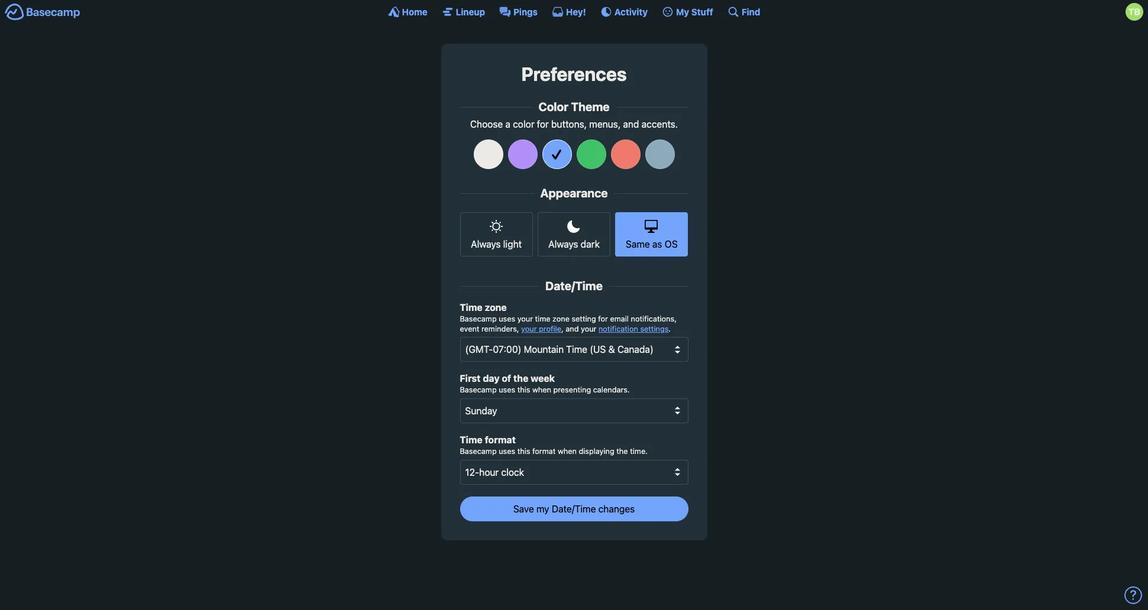 Task type: locate. For each thing, give the bounding box(es) containing it.
day
[[483, 374, 500, 384]]

1 vertical spatial when
[[558, 448, 577, 456]]

the inside the first day of the week basecamp uses this when presenting calendars.
[[514, 374, 529, 384]]

always left light
[[471, 239, 501, 250]]

1 this from the top
[[518, 386, 531, 395]]

my stuff button
[[662, 6, 714, 18]]

0 vertical spatial and
[[624, 119, 640, 130]]

1 vertical spatial and
[[566, 325, 579, 334]]

3 basecamp from the top
[[460, 448, 497, 456]]

0 vertical spatial basecamp
[[460, 315, 497, 324]]

1 vertical spatial uses
[[499, 386, 516, 395]]

activity link
[[601, 6, 648, 18]]

1 horizontal spatial zone
[[553, 315, 570, 324]]

and right , at the left bottom of page
[[566, 325, 579, 334]]

your profile ,             and your notification settings .
[[522, 325, 671, 334]]

zone up reminders,
[[485, 303, 507, 313]]

time
[[535, 315, 551, 324]]

your
[[518, 315, 533, 324], [522, 325, 537, 334], [581, 325, 597, 334]]

and
[[624, 119, 640, 130], [566, 325, 579, 334]]

choose
[[470, 119, 503, 130]]

the
[[514, 374, 529, 384], [617, 448, 628, 456]]

2 time from the top
[[460, 435, 483, 446]]

2 this from the top
[[518, 448, 531, 456]]

basecamp inside the basecamp uses your time zone setting for email notifications, event reminders,
[[460, 315, 497, 324]]

0 horizontal spatial always
[[471, 239, 501, 250]]

1 horizontal spatial the
[[617, 448, 628, 456]]

my stuff
[[677, 6, 714, 17]]

notification settings link
[[599, 325, 669, 334]]

time.
[[631, 448, 648, 456]]

0 horizontal spatial when
[[533, 386, 552, 395]]

time inside time format basecamp uses this format when displaying the time.
[[460, 435, 483, 446]]

1 vertical spatial format
[[533, 448, 556, 456]]

this
[[518, 386, 531, 395], [518, 448, 531, 456]]

time
[[460, 303, 483, 313], [460, 435, 483, 446]]

when down week
[[533, 386, 552, 395]]

1 vertical spatial basecamp
[[460, 386, 497, 395]]

0 vertical spatial this
[[518, 386, 531, 395]]

this inside time format basecamp uses this format when displaying the time.
[[518, 448, 531, 456]]

always light button
[[460, 213, 533, 257]]

first
[[460, 374, 481, 384]]

1 horizontal spatial when
[[558, 448, 577, 456]]

0 horizontal spatial for
[[537, 119, 549, 130]]

uses
[[499, 315, 516, 324], [499, 386, 516, 395], [499, 448, 516, 456]]

2 uses from the top
[[499, 386, 516, 395]]

0 horizontal spatial zone
[[485, 303, 507, 313]]

time zone
[[460, 303, 507, 313]]

0 vertical spatial when
[[533, 386, 552, 395]]

1 vertical spatial this
[[518, 448, 531, 456]]

displaying
[[579, 448, 615, 456]]

for
[[537, 119, 549, 130], [599, 315, 608, 324]]

your left time
[[518, 315, 533, 324]]

color
[[513, 119, 535, 130]]

when
[[533, 386, 552, 395], [558, 448, 577, 456]]

1 vertical spatial zone
[[553, 315, 570, 324]]

always dark
[[549, 239, 600, 250]]

1 basecamp from the top
[[460, 315, 497, 324]]

same
[[626, 239, 650, 250]]

uses inside the basecamp uses your time zone setting for email notifications, event reminders,
[[499, 315, 516, 324]]

0 vertical spatial the
[[514, 374, 529, 384]]

zone inside the basecamp uses your time zone setting for email notifications, event reminders,
[[553, 315, 570, 324]]

zone up , at the left bottom of page
[[553, 315, 570, 324]]

None submit
[[460, 497, 689, 522]]

0 horizontal spatial format
[[485, 435, 516, 446]]

1 horizontal spatial and
[[624, 119, 640, 130]]

pings
[[514, 6, 538, 17]]

1 always from the left
[[471, 239, 501, 250]]

,
[[562, 325, 564, 334]]

your inside the basecamp uses your time zone setting for email notifications, event reminders,
[[518, 315, 533, 324]]

menus,
[[590, 119, 621, 130]]

1 vertical spatial time
[[460, 435, 483, 446]]

uses inside the first day of the week basecamp uses this when presenting calendars.
[[499, 386, 516, 395]]

when left displaying
[[558, 448, 577, 456]]

always left dark
[[549, 239, 579, 250]]

os
[[665, 239, 678, 250]]

zone
[[485, 303, 507, 313], [553, 315, 570, 324]]

home link
[[388, 6, 428, 18]]

1 horizontal spatial always
[[549, 239, 579, 250]]

presenting
[[554, 386, 592, 395]]

appearance
[[541, 187, 608, 200]]

1 horizontal spatial for
[[599, 315, 608, 324]]

0 vertical spatial for
[[537, 119, 549, 130]]

buttons,
[[552, 119, 587, 130]]

1 uses from the top
[[499, 315, 516, 324]]

always
[[471, 239, 501, 250], [549, 239, 579, 250]]

3 uses from the top
[[499, 448, 516, 456]]

for right "color"
[[537, 119, 549, 130]]

always dark button
[[538, 213, 611, 257]]

0 vertical spatial format
[[485, 435, 516, 446]]

for up your profile ,             and your notification settings .
[[599, 315, 608, 324]]

0 horizontal spatial and
[[566, 325, 579, 334]]

my
[[677, 6, 690, 17]]

1 vertical spatial the
[[617, 448, 628, 456]]

reminders,
[[482, 325, 519, 334]]

0 vertical spatial uses
[[499, 315, 516, 324]]

your down time
[[522, 325, 537, 334]]

and right menus,
[[624, 119, 640, 130]]

2 vertical spatial basecamp
[[460, 448, 497, 456]]

2 basecamp from the top
[[460, 386, 497, 395]]

0 horizontal spatial the
[[514, 374, 529, 384]]

switch accounts image
[[5, 3, 81, 21]]

when inside time format basecamp uses this format when displaying the time.
[[558, 448, 577, 456]]

basecamp
[[460, 315, 497, 324], [460, 386, 497, 395], [460, 448, 497, 456]]

1 vertical spatial for
[[599, 315, 608, 324]]

format
[[485, 435, 516, 446], [533, 448, 556, 456]]

the left time.
[[617, 448, 628, 456]]

same as os button
[[616, 213, 689, 257]]

2 always from the left
[[549, 239, 579, 250]]

color theme choose a color for buttons, menus, and accents.
[[470, 100, 678, 130]]

0 vertical spatial time
[[460, 303, 483, 313]]

1 time from the top
[[460, 303, 483, 313]]

2 vertical spatial uses
[[499, 448, 516, 456]]

the right the of
[[514, 374, 529, 384]]



Task type: describe. For each thing, give the bounding box(es) containing it.
same as os
[[626, 239, 678, 250]]

always for always dark
[[549, 239, 579, 250]]

notification
[[599, 325, 639, 334]]

week
[[531, 374, 555, 384]]

your down setting
[[581, 325, 597, 334]]

activity
[[615, 6, 648, 17]]

main element
[[0, 0, 1149, 23]]

light
[[504, 239, 522, 250]]

time format basecamp uses this format when displaying the time.
[[460, 435, 648, 456]]

0 vertical spatial zone
[[485, 303, 507, 313]]

always for always light
[[471, 239, 501, 250]]

basecamp inside time format basecamp uses this format when displaying the time.
[[460, 448, 497, 456]]

this inside the first day of the week basecamp uses this when presenting calendars.
[[518, 386, 531, 395]]

email
[[611, 315, 629, 324]]

notifications,
[[631, 315, 677, 324]]

uses inside time format basecamp uses this format when displaying the time.
[[499, 448, 516, 456]]

accents.
[[642, 119, 678, 130]]

your profile link
[[522, 325, 562, 334]]

pings button
[[500, 6, 538, 18]]

event
[[460, 325, 480, 334]]

hey!
[[566, 6, 587, 17]]

time for time format basecamp uses this format when displaying the time.
[[460, 435, 483, 446]]

tim burton image
[[1126, 3, 1144, 21]]

the inside time format basecamp uses this format when displaying the time.
[[617, 448, 628, 456]]

always light
[[471, 239, 522, 250]]

lineup
[[456, 6, 485, 17]]

first day of the week basecamp uses this when presenting calendars.
[[460, 374, 630, 395]]

stuff
[[692, 6, 714, 17]]

theme
[[572, 100, 610, 114]]

1 horizontal spatial format
[[533, 448, 556, 456]]

basecamp inside the first day of the week basecamp uses this when presenting calendars.
[[460, 386, 497, 395]]

preferences
[[522, 63, 627, 85]]

date/time
[[546, 279, 603, 293]]

calendars.
[[594, 386, 630, 395]]

home
[[402, 6, 428, 17]]

lineup link
[[442, 6, 485, 18]]

a
[[506, 119, 511, 130]]

profile
[[539, 325, 562, 334]]

setting
[[572, 315, 597, 324]]

when inside the first day of the week basecamp uses this when presenting calendars.
[[533, 386, 552, 395]]

hey! button
[[552, 6, 587, 18]]

find button
[[728, 6, 761, 18]]

basecamp uses your time zone setting for email notifications, event reminders,
[[460, 315, 677, 334]]

dark
[[581, 239, 600, 250]]

time for time zone
[[460, 303, 483, 313]]

.
[[669, 325, 671, 334]]

as
[[653, 239, 663, 250]]

for inside color theme choose a color for buttons, menus, and accents.
[[537, 119, 549, 130]]

find
[[742, 6, 761, 17]]

settings
[[641, 325, 669, 334]]

color
[[539, 100, 569, 114]]

and inside color theme choose a color for buttons, menus, and accents.
[[624, 119, 640, 130]]

of
[[502, 374, 512, 384]]

for inside the basecamp uses your time zone setting for email notifications, event reminders,
[[599, 315, 608, 324]]



Task type: vqa. For each thing, say whether or not it's contained in the screenshot.
Switch accounts "IMAGE"
yes



